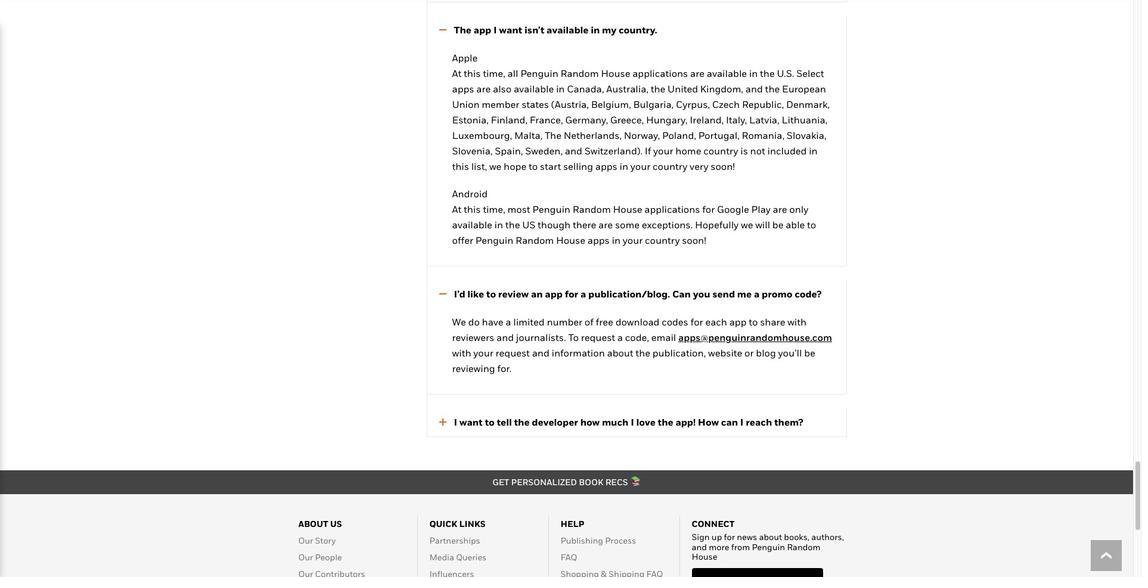 Task type: locate. For each thing, give the bounding box(es) containing it.
request inside we do have a limited number of free download codes for each app to share with reviewers and journalists. to request a code, email
[[581, 331, 616, 343]]

0 vertical spatial about
[[608, 347, 634, 359]]

your
[[654, 145, 674, 157], [631, 161, 651, 172], [623, 234, 643, 246], [474, 347, 494, 359]]

select
[[797, 67, 825, 79]]

0 vertical spatial with
[[788, 316, 807, 328]]

love
[[637, 417, 656, 428]]

house up australia,
[[602, 67, 631, 79]]

1 vertical spatial time,
[[483, 203, 506, 215]]

0 vertical spatial our
[[299, 536, 313, 546]]

app up apple
[[474, 24, 492, 36]]

0 vertical spatial be
[[773, 219, 784, 231]]

included
[[768, 145, 807, 157]]

random inside connect sign up for news about books, authors, and more from penguin random house
[[788, 542, 821, 552]]

i right 'can'
[[741, 417, 744, 428]]

a right the have
[[506, 316, 512, 328]]

time, up also
[[483, 67, 506, 79]]

hope
[[504, 161, 527, 172]]

this for apple
[[464, 67, 481, 79]]

1 vertical spatial apps
[[596, 161, 618, 172]]

the
[[454, 24, 472, 36], [545, 129, 562, 141]]

about down 'code,'
[[608, 347, 634, 359]]

0 vertical spatial apps
[[452, 83, 475, 95]]

country down portugal,
[[704, 145, 739, 157]]

free
[[596, 316, 614, 328]]

in down 'some'
[[612, 234, 621, 246]]

1 vertical spatial with
[[452, 347, 472, 359]]

want left isn't
[[500, 24, 523, 36]]

in inside the app i want isn't available in my country. link
[[591, 24, 600, 36]]

the inside android at this time, most penguin random house applications for google play are only available in the us though there are some exceptions. hopefully we will be able to offer penguin random house apps in your country soon!
[[506, 219, 520, 231]]

for right up
[[725, 532, 736, 542]]

for up 'number'
[[565, 288, 579, 300]]

1 horizontal spatial request
[[581, 331, 616, 343]]

available up offer on the left
[[452, 219, 493, 231]]

story
[[315, 536, 336, 546]]

1 vertical spatial soon!
[[683, 234, 707, 246]]

denmark,
[[787, 98, 830, 110]]

the left "us"
[[506, 219, 520, 231]]

and
[[746, 83, 764, 95], [565, 145, 583, 157], [497, 331, 514, 343], [533, 347, 550, 359], [692, 542, 707, 552]]

1 horizontal spatial soon!
[[711, 161, 735, 172]]

1 vertical spatial about
[[760, 532, 783, 542]]

0 vertical spatial at
[[452, 67, 462, 79]]

our story link
[[299, 536, 336, 546]]

some
[[616, 219, 640, 231]]

we inside android at this time, most penguin random house applications for google play are only available in the us though there are some exceptions. hopefully we will be able to offer penguin random house apps in your country soon!
[[741, 219, 754, 231]]

how
[[698, 417, 719, 428]]

i left isn't
[[494, 24, 497, 36]]

this
[[464, 67, 481, 79], [452, 161, 469, 172], [464, 203, 481, 215]]

applications for exceptions.
[[645, 203, 701, 215]]

2 vertical spatial app
[[730, 316, 747, 328]]

with up reviewing
[[452, 347, 472, 359]]

0 vertical spatial applications
[[633, 67, 689, 79]]

home
[[676, 145, 702, 157]]

2 horizontal spatial app
[[730, 316, 747, 328]]

0 horizontal spatial soon!
[[683, 234, 707, 246]]

tell
[[497, 417, 512, 428]]

more
[[709, 542, 730, 552]]

1 our from the top
[[299, 536, 313, 546]]

1 horizontal spatial we
[[741, 219, 754, 231]]

0 horizontal spatial request
[[496, 347, 530, 359]]

norway,
[[624, 129, 660, 141]]

get
[[493, 477, 510, 487]]

this down android
[[464, 203, 481, 215]]

me
[[738, 288, 752, 300]]

with inside we do have a limited number of free download codes for each app to share with reviewers and journalists. to request a code, email
[[788, 316, 807, 328]]

a left 'code,'
[[618, 331, 623, 343]]

my
[[603, 24, 617, 36]]

and down "journalists." on the left bottom of the page
[[533, 347, 550, 359]]

2 time, from the top
[[483, 203, 506, 215]]

random up "there"
[[573, 203, 611, 215]]

about right news
[[760, 532, 783, 542]]

be right you'll
[[805, 347, 816, 359]]

request up "for."
[[496, 347, 530, 359]]

our down about
[[299, 536, 313, 546]]

want left tell
[[460, 417, 483, 428]]

send
[[713, 288, 736, 300]]

app inside we do have a limited number of free download codes for each app to share with reviewers and journalists. to request a code, email
[[730, 316, 747, 328]]

we right list,
[[490, 161, 502, 172]]

we
[[452, 316, 466, 328]]

applications up united
[[633, 67, 689, 79]]

we left will
[[741, 219, 754, 231]]

personalized
[[512, 477, 577, 487]]

and inside we do have a limited number of free download codes for each app to share with reviewers and journalists. to request a code, email
[[497, 331, 514, 343]]

at down apple
[[452, 67, 462, 79]]

to left start
[[529, 161, 538, 172]]

penguin up though
[[533, 203, 571, 215]]

1 vertical spatial want
[[460, 417, 483, 428]]

1 horizontal spatial about
[[760, 532, 783, 542]]

house up 'some'
[[614, 203, 643, 215]]

media queries link
[[430, 552, 487, 562]]

from
[[732, 542, 751, 552]]

start
[[540, 161, 561, 172]]

available inside android at this time, most penguin random house applications for google play are only available in the us though there are some exceptions. hopefully we will be able to offer penguin random house apps in your country soon!
[[452, 219, 493, 231]]

1 horizontal spatial the
[[545, 129, 562, 141]]

time, for are
[[483, 67, 506, 79]]

with right share
[[788, 316, 807, 328]]

house
[[602, 67, 631, 79], [614, 203, 643, 215], [557, 234, 586, 246], [692, 552, 718, 562]]

app right each in the bottom right of the page
[[730, 316, 747, 328]]

your inside android at this time, most penguin random house applications for google play are only available in the us though there are some exceptions. hopefully we will be able to offer penguin random house apps in your country soon!
[[623, 234, 643, 246]]

time, left most
[[483, 203, 506, 215]]

this down apple
[[464, 67, 481, 79]]

1 horizontal spatial be
[[805, 347, 816, 359]]

request down free
[[581, 331, 616, 343]]

code?
[[795, 288, 822, 300]]

our for our story
[[299, 536, 313, 546]]

up
[[712, 532, 723, 542]]

1 vertical spatial request
[[496, 347, 530, 359]]

country.
[[619, 24, 658, 36]]

random inside apple at this time, all penguin random house applications are available in the u.s. select apps are also available in canada, australia, the united kingdom, and the european union member states (austria, belgium, bulgaria, cyrpus, czech republic, denmark, estonia, finland, france, germany, greece, hungary, ireland, italy, latvia, lithuania, luxembourg, malta, the netherlands, norway, poland, portugal, romania, slovakia, slovenia, spain, sweden, and switzerland). if your home country is not included in this list, we hope to start selling apps in your country very soon!
[[561, 67, 599, 79]]

this left list,
[[452, 161, 469, 172]]

house inside connect sign up for news about books, authors, and more from penguin random house
[[692, 552, 718, 562]]

1 at from the top
[[452, 67, 462, 79]]

romania,
[[742, 129, 785, 141]]

the up "republic,"
[[766, 83, 780, 95]]

want
[[500, 24, 523, 36], [460, 417, 483, 428]]

time, inside android at this time, most penguin random house applications for google play are only available in the us though there are some exceptions. hopefully we will be able to offer penguin random house apps in your country soon!
[[483, 203, 506, 215]]

about us link
[[299, 519, 342, 529]]

and inside apps@penguinrandomhouse.com with your request and information about the publication, website or blog you'll be reviewing for.
[[533, 347, 550, 359]]

1 horizontal spatial app
[[545, 288, 563, 300]]

list,
[[472, 161, 487, 172]]

to inside we do have a limited number of free download codes for each app to share with reviewers and journalists. to request a code, email
[[749, 316, 758, 328]]

0 vertical spatial app
[[474, 24, 492, 36]]

to up apps@penguinrandomhouse.com
[[749, 316, 758, 328]]

0 horizontal spatial be
[[773, 219, 784, 231]]

to
[[569, 331, 579, 343]]

apps up union
[[452, 83, 475, 95]]

random up the canada,
[[561, 67, 599, 79]]

2 vertical spatial apps
[[588, 234, 610, 246]]

a
[[581, 288, 587, 300], [755, 288, 760, 300], [506, 316, 512, 328], [618, 331, 623, 343]]

📚
[[630, 477, 641, 487]]

journalists.
[[517, 331, 566, 343]]

1 vertical spatial our
[[299, 552, 313, 562]]

for up hopefully
[[703, 203, 715, 215]]

about
[[299, 519, 329, 529]]

and left more
[[692, 542, 707, 552]]

i'd like to review an app for a publication/blog. can you send me a promo code?
[[454, 288, 822, 300]]

0 vertical spatial want
[[500, 24, 523, 36]]

be inside android at this time, most penguin random house applications for google play are only available in the us though there are some exceptions. hopefully we will be able to offer penguin random house apps in your country soon!
[[773, 219, 784, 231]]

all
[[508, 67, 519, 79]]

2 at from the top
[[452, 203, 462, 215]]

this inside android at this time, most penguin random house applications for google play are only available in the us though there are some exceptions. hopefully we will be able to offer penguin random house apps in your country soon!
[[464, 203, 481, 215]]

apple
[[452, 52, 478, 64]]

1 vertical spatial at
[[452, 203, 462, 215]]

time,
[[483, 67, 506, 79], [483, 203, 506, 215]]

penguin inside connect sign up for news about books, authors, and more from penguin random house
[[753, 542, 786, 552]]

share
[[761, 316, 786, 328]]

0 vertical spatial the
[[454, 24, 472, 36]]

app
[[474, 24, 492, 36], [545, 288, 563, 300], [730, 316, 747, 328]]

publication,
[[653, 347, 706, 359]]

1 vertical spatial the
[[545, 129, 562, 141]]

to right able
[[808, 219, 817, 231]]

the left u.s. on the top of the page
[[761, 67, 775, 79]]

app right an
[[545, 288, 563, 300]]

request inside apps@penguinrandomhouse.com with your request and information about the publication, website or blog you'll be reviewing for.
[[496, 347, 530, 359]]

code,
[[626, 331, 650, 343]]

ireland,
[[690, 114, 724, 126]]

in left my
[[591, 24, 600, 36]]

like
[[468, 288, 484, 300]]

soon! right very
[[711, 161, 735, 172]]

2 vertical spatial this
[[464, 203, 481, 215]]

our story
[[299, 536, 336, 546]]

much
[[602, 417, 629, 428]]

the app i want isn't available in my country.
[[454, 24, 658, 36]]

applications
[[633, 67, 689, 79], [645, 203, 701, 215]]

your right the if
[[654, 145, 674, 157]]

0 vertical spatial country
[[704, 145, 739, 157]]

2 our from the top
[[299, 552, 313, 562]]

a right me
[[755, 288, 760, 300]]

connect
[[692, 519, 735, 529]]

your up reviewing
[[474, 347, 494, 359]]

0 vertical spatial we
[[490, 161, 502, 172]]

we inside apple at this time, all penguin random house applications are available in the u.s. select apps are also available in canada, australia, the united kingdom, and the european union member states (austria, belgium, bulgaria, cyrpus, czech republic, denmark, estonia, finland, france, germany, greece, hungary, ireland, italy, latvia, lithuania, luxembourg, malta, the netherlands, norway, poland, portugal, romania, slovakia, slovenia, spain, sweden, and switzerland). if your home country is not included in this list, we hope to start selling apps in your country very soon!
[[490, 161, 502, 172]]

request
[[581, 331, 616, 343], [496, 347, 530, 359]]

about
[[608, 347, 634, 359], [760, 532, 783, 542]]

0 horizontal spatial about
[[608, 347, 634, 359]]

australia,
[[607, 83, 649, 95]]

0 vertical spatial soon!
[[711, 161, 735, 172]]

apps
[[452, 83, 475, 95], [596, 161, 618, 172], [588, 234, 610, 246]]

penguin inside apple at this time, all penguin random house applications are available in the u.s. select apps are also available in canada, australia, the united kingdom, and the european union member states (austria, belgium, bulgaria, cyrpus, czech republic, denmark, estonia, finland, france, germany, greece, hungary, ireland, italy, latvia, lithuania, luxembourg, malta, the netherlands, norway, poland, portugal, romania, slovakia, slovenia, spain, sweden, and switzerland). if your home country is not included in this list, we hope to start selling apps in your country very soon!
[[521, 67, 559, 79]]

sweden,
[[526, 145, 563, 157]]

country down the 'exceptions.'
[[646, 234, 680, 246]]

italy,
[[727, 114, 748, 126]]

our
[[299, 536, 313, 546], [299, 552, 313, 562]]

applications inside apple at this time, all penguin random house applications are available in the u.s. select apps are also available in canada, australia, the united kingdom, and the european union member states (austria, belgium, bulgaria, cyrpus, czech republic, denmark, estonia, finland, france, germany, greece, hungary, ireland, italy, latvia, lithuania, luxembourg, malta, the netherlands, norway, poland, portugal, romania, slovakia, slovenia, spain, sweden, and switzerland). if your home country is not included in this list, we hope to start selling apps in your country very soon!
[[633, 67, 689, 79]]

0 vertical spatial this
[[464, 67, 481, 79]]

penguin right offer on the left
[[476, 234, 514, 246]]

i left tell
[[454, 417, 458, 428]]

to
[[529, 161, 538, 172], [808, 219, 817, 231], [487, 288, 496, 300], [749, 316, 758, 328], [485, 417, 495, 428]]

for inside connect sign up for news about books, authors, and more from penguin random house
[[725, 532, 736, 542]]

at inside android at this time, most penguin random house applications for google play are only available in the us though there are some exceptions. hopefully we will be able to offer penguin random house apps in your country soon!
[[452, 203, 462, 215]]

the down 'code,'
[[636, 347, 651, 359]]

country down home
[[653, 161, 688, 172]]

publication/blog.
[[589, 288, 671, 300]]

the down france,
[[545, 129, 562, 141]]

soon! inside android at this time, most penguin random house applications for google play are only available in the us though there are some exceptions. hopefully we will be able to offer penguin random house apps in your country soon!
[[683, 234, 707, 246]]

0 horizontal spatial app
[[474, 24, 492, 36]]

at down android
[[452, 203, 462, 215]]

be right will
[[773, 219, 784, 231]]

and down the have
[[497, 331, 514, 343]]

links
[[460, 519, 486, 529]]

if
[[645, 145, 652, 157]]

1 horizontal spatial with
[[788, 316, 807, 328]]

2 vertical spatial country
[[646, 234, 680, 246]]

spain,
[[495, 145, 523, 157]]

is
[[741, 145, 749, 157]]

each
[[706, 316, 728, 328]]

penguin right all at the top left
[[521, 67, 559, 79]]

at inside apple at this time, all penguin random house applications are available in the u.s. select apps are also available in canada, australia, the united kingdom, and the european union member states (austria, belgium, bulgaria, cyrpus, czech republic, denmark, estonia, finland, france, germany, greece, hungary, ireland, italy, latvia, lithuania, luxembourg, malta, the netherlands, norway, poland, portugal, romania, slovakia, slovenia, spain, sweden, and switzerland). if your home country is not included in this list, we hope to start selling apps in your country very soon!
[[452, 67, 462, 79]]

the up apple
[[454, 24, 472, 36]]

selling
[[564, 161, 594, 172]]

soon! down hopefully
[[683, 234, 707, 246]]

house down "there"
[[557, 234, 586, 246]]

i left love
[[631, 417, 635, 428]]

able
[[786, 219, 806, 231]]

0 vertical spatial request
[[581, 331, 616, 343]]

canada,
[[567, 83, 605, 95]]

reviewing
[[452, 363, 495, 375]]

1 vertical spatial we
[[741, 219, 754, 231]]

1 vertical spatial applications
[[645, 203, 701, 215]]

random right news
[[788, 542, 821, 552]]

1 time, from the top
[[483, 67, 506, 79]]

we
[[490, 161, 502, 172], [741, 219, 754, 231]]

your down 'some'
[[623, 234, 643, 246]]

this for android
[[464, 203, 481, 215]]

1 vertical spatial be
[[805, 347, 816, 359]]

apps down switzerland).
[[596, 161, 618, 172]]

available right isn't
[[547, 24, 589, 36]]

0 horizontal spatial with
[[452, 347, 472, 359]]

house inside apple at this time, all penguin random house applications are available in the u.s. select apps are also available in canada, australia, the united kingdom, and the european union member states (austria, belgium, bulgaria, cyrpus, czech republic, denmark, estonia, finland, france, germany, greece, hungary, ireland, italy, latvia, lithuania, luxembourg, malta, the netherlands, norway, poland, portugal, romania, slovakia, slovenia, spain, sweden, and switzerland). if your home country is not included in this list, we hope to start selling apps in your country very soon!
[[602, 67, 631, 79]]

be
[[773, 219, 784, 231], [805, 347, 816, 359]]

the right tell
[[515, 417, 530, 428]]

penguin right "from"
[[753, 542, 786, 552]]

applications inside android at this time, most penguin random house applications for google play are only available in the us though there are some exceptions. hopefully we will be able to offer penguin random house apps in your country soon!
[[645, 203, 701, 215]]

applications up the 'exceptions.'
[[645, 203, 701, 215]]

for left each in the bottom right of the page
[[691, 316, 704, 328]]

house down 'sign'
[[692, 552, 718, 562]]

help
[[561, 519, 585, 529]]

our down our story
[[299, 552, 313, 562]]

0 horizontal spatial we
[[490, 161, 502, 172]]

i
[[494, 24, 497, 36], [454, 417, 458, 428], [631, 417, 635, 428], [741, 417, 744, 428]]

in up (austria,
[[557, 83, 565, 95]]

and inside connect sign up for news about books, authors, and more from penguin random house
[[692, 542, 707, 552]]

apps down "there"
[[588, 234, 610, 246]]

are
[[691, 67, 705, 79], [477, 83, 491, 95], [773, 203, 788, 215], [599, 219, 613, 231]]

time, inside apple at this time, all penguin random house applications are available in the u.s. select apps are also available in canada, australia, the united kingdom, and the european union member states (austria, belgium, bulgaria, cyrpus, czech republic, denmark, estonia, finland, france, germany, greece, hungary, ireland, italy, latvia, lithuania, luxembourg, malta, the netherlands, norway, poland, portugal, romania, slovakia, slovenia, spain, sweden, and switzerland). if your home country is not included in this list, we hope to start selling apps in your country very soon!
[[483, 67, 506, 79]]

0 vertical spatial time,
[[483, 67, 506, 79]]

of
[[585, 316, 594, 328]]



Task type: describe. For each thing, give the bounding box(es) containing it.
in down switzerland).
[[620, 161, 629, 172]]

media
[[430, 552, 455, 562]]

partnerships
[[430, 536, 481, 546]]

publishing process link
[[561, 536, 637, 546]]

to left tell
[[485, 417, 495, 428]]

kingdom,
[[701, 83, 744, 95]]

slovenia,
[[452, 145, 493, 157]]

them?
[[775, 417, 804, 428]]

in down slovakia,
[[810, 145, 818, 157]]

1 vertical spatial this
[[452, 161, 469, 172]]

to inside apple at this time, all penguin random house applications are available in the u.s. select apps are also available in canada, australia, the united kingdom, and the european union member states (austria, belgium, bulgaria, cyrpus, czech republic, denmark, estonia, finland, france, germany, greece, hungary, ireland, italy, latvia, lithuania, luxembourg, malta, the netherlands, norway, poland, portugal, romania, slovakia, slovenia, spain, sweden, and switzerland). if your home country is not included in this list, we hope to start selling apps in your country very soon!
[[529, 161, 538, 172]]

download
[[616, 316, 660, 328]]

member
[[482, 98, 520, 110]]

i inside the app i want isn't available in my country. link
[[494, 24, 497, 36]]

most
[[508, 203, 531, 215]]

faq
[[561, 552, 578, 562]]

our people link
[[299, 552, 342, 562]]

an
[[531, 288, 543, 300]]

are left also
[[477, 83, 491, 95]]

slovakia,
[[787, 129, 827, 141]]

books,
[[785, 532, 810, 542]]

limited
[[514, 316, 545, 328]]

authors,
[[812, 532, 845, 542]]

have
[[482, 316, 504, 328]]

european
[[783, 83, 827, 95]]

apps@penguinrandomhouse.com link
[[679, 331, 833, 343]]

portugal,
[[699, 129, 740, 141]]

us
[[523, 219, 536, 231]]

process
[[606, 536, 637, 546]]

you'll
[[779, 347, 803, 359]]

hungary,
[[647, 114, 688, 126]]

information
[[552, 347, 605, 359]]

partnerships link
[[430, 536, 481, 546]]

apps inside android at this time, most penguin random house applications for google play are only available in the us though there are some exceptions. hopefully we will be able to offer penguin random house apps in your country soon!
[[588, 234, 610, 246]]

in left u.s. on the top of the page
[[750, 67, 758, 79]]

i want to tell the developer how much i love the app! how can i reach them?
[[454, 417, 804, 428]]

union
[[452, 98, 480, 110]]

the app i want isn't available in my country. link
[[427, 23, 835, 38]]

at for at this time, most penguin random house applications for google play are only available in the us though there are some exceptions. hopefully we will be able to offer penguin random house apps in your country soon!
[[452, 203, 462, 215]]

very
[[690, 161, 709, 172]]

people
[[315, 552, 342, 562]]

and up "republic,"
[[746, 83, 764, 95]]

lithuania,
[[782, 114, 828, 126]]

available up states
[[514, 83, 554, 95]]

in left "us"
[[495, 219, 504, 231]]

number
[[547, 316, 583, 328]]

czech
[[713, 98, 740, 110]]

0 horizontal spatial the
[[454, 24, 472, 36]]

media queries
[[430, 552, 487, 562]]

google
[[718, 203, 750, 215]]

1 vertical spatial app
[[545, 288, 563, 300]]

the right love
[[658, 417, 674, 428]]

be inside apps@penguinrandomhouse.com with your request and information about the publication, website or blog you'll be reviewing for.
[[805, 347, 816, 359]]

france,
[[530, 114, 563, 126]]

germany,
[[566, 114, 609, 126]]

android
[[452, 188, 488, 200]]

united
[[668, 83, 699, 95]]

applications for the
[[633, 67, 689, 79]]

bulgaria,
[[634, 98, 674, 110]]

we do have a limited number of free download codes for each app to share with reviewers and journalists. to request a code, email
[[452, 316, 807, 343]]

are left only
[[773, 203, 788, 215]]

0 horizontal spatial want
[[460, 417, 483, 428]]

can
[[673, 288, 691, 300]]

at for at this time, all penguin random house applications are available in the u.s. select apps are also available in canada, australia, the united kingdom, and the european union member states (austria, belgium, bulgaria, cyrpus, czech republic, denmark, estonia, finland, france, germany, greece, hungary, ireland, italy, latvia, lithuania, luxembourg, malta, the netherlands, norway, poland, portugal, romania, slovakia, slovenia, spain, sweden, and switzerland). if your home country is not included in this list, we hope to start selling apps in your country very soon!
[[452, 67, 462, 79]]

your inside apps@penguinrandomhouse.com with your request and information about the publication, website or blog you'll be reviewing for.
[[474, 347, 494, 359]]

developer
[[532, 417, 579, 428]]

for.
[[498, 363, 512, 375]]

i'd like to review an app for a publication/blog. can you send me a promo code? link
[[427, 287, 835, 302]]

codes
[[662, 316, 689, 328]]

malta,
[[515, 129, 543, 141]]

1 horizontal spatial want
[[500, 24, 523, 36]]

reviewers
[[452, 331, 495, 343]]

1 vertical spatial country
[[653, 161, 688, 172]]

get personalized book recs 📚
[[493, 477, 641, 487]]

can
[[722, 417, 739, 428]]

only
[[790, 203, 809, 215]]

blog
[[757, 347, 777, 359]]

about inside connect sign up for news about books, authors, and more from penguin random house
[[760, 532, 783, 542]]

to inside android at this time, most penguin random house applications for google play are only available in the us though there are some exceptions. hopefully we will be able to offer penguin random house apps in your country soon!
[[808, 219, 817, 231]]

netherlands,
[[564, 129, 622, 141]]

luxembourg,
[[452, 129, 513, 141]]

exceptions.
[[642, 219, 693, 231]]

publishing process
[[561, 536, 637, 546]]

estonia,
[[452, 114, 489, 126]]

cyrpus,
[[676, 98, 710, 110]]

are right "there"
[[599, 219, 613, 231]]

there
[[573, 219, 597, 231]]

queries
[[456, 552, 487, 562]]

poland,
[[663, 129, 697, 141]]

i want to tell the developer how much i love the app! how can i reach them? link
[[427, 415, 835, 431]]

how
[[581, 417, 600, 428]]

time, for the
[[483, 203, 506, 215]]

get personalized book recs 📚 link
[[493, 477, 641, 487]]

a up the "of"
[[581, 288, 587, 300]]

soon! inside apple at this time, all penguin random house applications are available in the u.s. select apps are also available in canada, australia, the united kingdom, and the european union member states (austria, belgium, bulgaria, cyrpus, czech republic, denmark, estonia, finland, france, germany, greece, hungary, ireland, italy, latvia, lithuania, luxembourg, malta, the netherlands, norway, poland, portugal, romania, slovakia, slovenia, spain, sweden, and switzerland). if your home country is not included in this list, we hope to start selling apps in your country very soon!
[[711, 161, 735, 172]]

for inside we do have a limited number of free download codes for each app to share with reviewers and journalists. to request a code, email
[[691, 316, 704, 328]]

to right like
[[487, 288, 496, 300]]

the inside apple at this time, all penguin random house applications are available in the u.s. select apps are also available in canada, australia, the united kingdom, and the european union member states (austria, belgium, bulgaria, cyrpus, czech republic, denmark, estonia, finland, france, germany, greece, hungary, ireland, italy, latvia, lithuania, luxembourg, malta, the netherlands, norway, poland, portugal, romania, slovakia, slovenia, spain, sweden, and switzerland). if your home country is not included in this list, we hope to start selling apps in your country very soon!
[[545, 129, 562, 141]]

our people
[[299, 552, 342, 562]]

promo
[[762, 288, 793, 300]]

your down the if
[[631, 161, 651, 172]]

play
[[752, 203, 771, 215]]

switzerland).
[[585, 145, 643, 157]]

republic,
[[743, 98, 785, 110]]

also
[[493, 83, 512, 95]]

with inside apps@penguinrandomhouse.com with your request and information about the publication, website or blog you'll be reviewing for.
[[452, 347, 472, 359]]

the inside apps@penguinrandomhouse.com with your request and information about the publication, website or blog you'll be reviewing for.
[[636, 347, 651, 359]]

random down "us"
[[516, 234, 554, 246]]

available up the kingdom,
[[707, 67, 748, 79]]

about inside apps@penguinrandomhouse.com with your request and information about the publication, website or blog you'll be reviewing for.
[[608, 347, 634, 359]]

for inside android at this time, most penguin random house applications for google play are only available in the us though there are some exceptions. hopefully we will be able to offer penguin random house apps in your country soon!
[[703, 203, 715, 215]]

publishing
[[561, 536, 604, 546]]

isn't
[[525, 24, 545, 36]]

faq link
[[561, 552, 578, 562]]

email
[[652, 331, 677, 343]]

book
[[579, 477, 604, 487]]

belgium,
[[592, 98, 632, 110]]

country inside android at this time, most penguin random house applications for google play are only available in the us though there are some exceptions. hopefully we will be able to offer penguin random house apps in your country soon!
[[646, 234, 680, 246]]

and up selling
[[565, 145, 583, 157]]

our for our people
[[299, 552, 313, 562]]

the up the bulgaria,
[[651, 83, 666, 95]]

are up united
[[691, 67, 705, 79]]

do
[[469, 316, 480, 328]]



Task type: vqa. For each thing, say whether or not it's contained in the screenshot.
your in apps@penguinrandomhouse.com with your request and information about the publication, website or blog you'll be reviewing for.
yes



